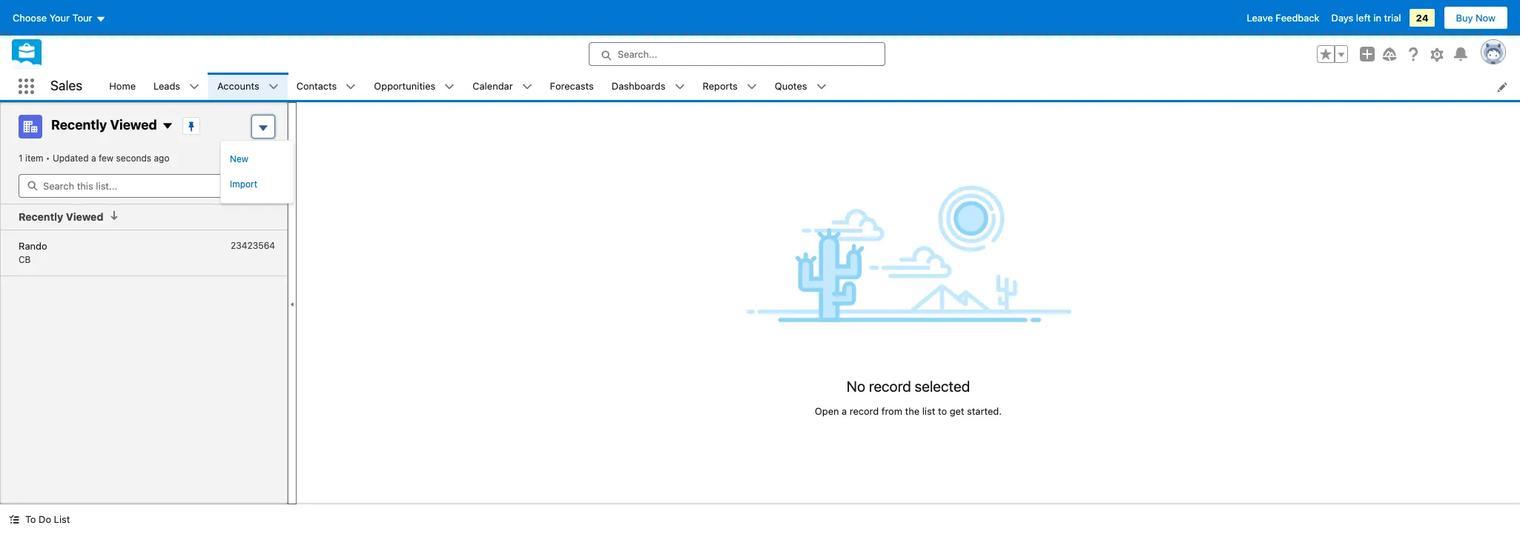 Task type: vqa. For each thing, say whether or not it's contained in the screenshot.
trial
yes



Task type: describe. For each thing, give the bounding box(es) containing it.
dashboards list item
[[603, 73, 694, 100]]

1 item • updated a few seconds ago
[[19, 153, 169, 164]]

in
[[1374, 12, 1382, 24]]

text default image for dashboards
[[675, 82, 685, 92]]

contacts list item
[[288, 73, 365, 100]]

leave feedback link
[[1247, 12, 1320, 24]]

left
[[1356, 12, 1371, 24]]

no record selected main content
[[297, 102, 1520, 505]]

quotes list item
[[766, 73, 835, 100]]

a inside no record selected main content
[[842, 406, 847, 418]]

text default image down search recently viewed list view. search box
[[109, 211, 120, 221]]

text default image for calendar
[[522, 82, 532, 92]]

text default image for opportunities
[[444, 82, 455, 92]]

select list display image
[[216, 142, 248, 165]]

list containing home
[[100, 73, 1520, 100]]

1 horizontal spatial viewed
[[110, 117, 157, 133]]

selected
[[915, 378, 970, 395]]

recently viewed|accounts|list view element
[[0, 102, 288, 505]]

contacts link
[[288, 73, 346, 100]]

sales
[[50, 78, 83, 94]]

calendar
[[473, 80, 513, 92]]

search... button
[[589, 42, 886, 66]]

text default image for accounts
[[268, 82, 279, 92]]

reports
[[703, 80, 738, 92]]

opportunities
[[374, 80, 436, 92]]

0 vertical spatial record
[[869, 378, 911, 395]]

0 vertical spatial recently
[[51, 117, 107, 133]]

to
[[938, 406, 947, 418]]

accounts list item
[[208, 73, 288, 100]]

choose
[[13, 12, 47, 24]]

text default image for quotes
[[816, 82, 827, 92]]

now
[[1476, 12, 1496, 24]]

search...
[[618, 48, 657, 60]]

item
[[25, 153, 43, 164]]

leads link
[[145, 73, 189, 100]]

leads list item
[[145, 73, 208, 100]]

text default image for leads
[[189, 82, 200, 92]]

reports link
[[694, 73, 747, 100]]

opportunities link
[[365, 73, 444, 100]]

1
[[19, 153, 23, 164]]

1 vertical spatial recently viewed
[[19, 211, 103, 223]]

list
[[922, 406, 935, 418]]

24
[[1416, 12, 1429, 24]]

seconds
[[116, 153, 151, 164]]

none search field inside 'recently viewed|accounts|list view' element
[[19, 174, 275, 198]]

home link
[[100, 73, 145, 100]]

to do list button
[[0, 505, 79, 535]]

choose your tour button
[[12, 6, 106, 30]]

calendar list item
[[464, 73, 541, 100]]

quotes
[[775, 80, 807, 92]]

leave feedback
[[1247, 12, 1320, 24]]

days left in trial
[[1332, 12, 1401, 24]]



Task type: locate. For each thing, give the bounding box(es) containing it.
reports list item
[[694, 73, 766, 100]]

record down no
[[850, 406, 879, 418]]

None search field
[[19, 174, 275, 198]]

the
[[905, 406, 920, 418]]

forecasts link
[[541, 73, 603, 100]]

text default image left reports link
[[675, 82, 685, 92]]

recently viewed
[[51, 117, 157, 133], [19, 211, 103, 223]]

calendar link
[[464, 73, 522, 100]]

recently up 'updated'
[[51, 117, 107, 133]]

list
[[54, 514, 70, 526]]

your
[[49, 12, 70, 24]]

text default image right accounts
[[268, 82, 279, 92]]

23423564
[[231, 240, 275, 251]]

1 vertical spatial record
[[850, 406, 879, 418]]

get
[[950, 406, 965, 418]]

text default image right leads
[[189, 82, 200, 92]]

text default image up ago
[[162, 120, 173, 132]]

text default image left to
[[9, 515, 19, 525]]

accounts link
[[208, 73, 268, 100]]

text default image left calendar link
[[444, 82, 455, 92]]

to
[[25, 514, 36, 526]]

buy now button
[[1444, 6, 1509, 30]]

text default image inside reports list item
[[747, 82, 757, 92]]

days
[[1332, 12, 1354, 24]]

1 horizontal spatial text default image
[[675, 82, 685, 92]]

few
[[99, 153, 114, 164]]

text default image inside the opportunities list item
[[444, 82, 455, 92]]

do
[[39, 514, 51, 526]]

text default image for contacts
[[346, 82, 356, 92]]

no
[[847, 378, 866, 395]]

accounts image
[[19, 115, 42, 139]]

ago
[[154, 153, 169, 164]]

from
[[882, 406, 903, 418]]

contacts
[[296, 80, 337, 92]]

•
[[46, 153, 50, 164]]

rando
[[19, 240, 47, 252]]

recently viewed status
[[19, 153, 53, 164]]

buy
[[1456, 12, 1473, 24]]

tour
[[72, 12, 92, 24]]

forecasts
[[550, 80, 594, 92]]

text default image inside to do list button
[[9, 515, 19, 525]]

open
[[815, 406, 839, 418]]

text default image right quotes
[[816, 82, 827, 92]]

leads
[[154, 80, 180, 92]]

text default image
[[189, 82, 200, 92], [346, 82, 356, 92], [444, 82, 455, 92], [522, 82, 532, 92], [747, 82, 757, 92], [816, 82, 827, 92], [162, 120, 173, 132], [109, 211, 120, 221], [9, 515, 19, 525]]

text default image inside "contacts" list item
[[346, 82, 356, 92]]

record up from
[[869, 378, 911, 395]]

recently
[[51, 117, 107, 133], [19, 211, 63, 223]]

trial
[[1384, 12, 1401, 24]]

quotes link
[[766, 73, 816, 100]]

feedback
[[1276, 12, 1320, 24]]

text default image inside dashboards list item
[[675, 82, 685, 92]]

no record selected
[[847, 378, 970, 395]]

recently viewed up few
[[51, 117, 157, 133]]

0 horizontal spatial text default image
[[268, 82, 279, 92]]

Search Recently Viewed list view. search field
[[19, 174, 275, 198]]

dashboards link
[[603, 73, 675, 100]]

buy now
[[1456, 12, 1496, 24]]

record
[[869, 378, 911, 395], [850, 406, 879, 418]]

opportunities list item
[[365, 73, 464, 100]]

1 vertical spatial a
[[842, 406, 847, 418]]

text default image right calendar
[[522, 82, 532, 92]]

recently up rando
[[19, 211, 63, 223]]

0 vertical spatial recently viewed
[[51, 117, 157, 133]]

a right open
[[842, 406, 847, 418]]

a
[[91, 153, 96, 164], [842, 406, 847, 418]]

home
[[109, 80, 136, 92]]

1 vertical spatial recently
[[19, 211, 63, 223]]

1 text default image from the left
[[268, 82, 279, 92]]

group
[[1317, 45, 1348, 63]]

a left few
[[91, 153, 96, 164]]

dashboards
[[612, 80, 666, 92]]

1 vertical spatial viewed
[[66, 211, 103, 223]]

text default image inside leads list item
[[189, 82, 200, 92]]

text default image inside calendar list item
[[522, 82, 532, 92]]

viewed
[[110, 117, 157, 133], [66, 211, 103, 223]]

0 horizontal spatial a
[[91, 153, 96, 164]]

list
[[100, 73, 1520, 100]]

accounts
[[217, 80, 259, 92]]

text default image right contacts
[[346, 82, 356, 92]]

updated
[[53, 153, 89, 164]]

0 vertical spatial viewed
[[110, 117, 157, 133]]

text default image inside accounts "list item"
[[268, 82, 279, 92]]

leave
[[1247, 12, 1273, 24]]

viewed down 1 item • updated a few seconds ago
[[66, 211, 103, 223]]

0 vertical spatial a
[[91, 153, 96, 164]]

text default image right reports
[[747, 82, 757, 92]]

2 text default image from the left
[[675, 82, 685, 92]]

open a record from the list to get started.
[[815, 406, 1002, 418]]

text default image inside quotes 'list item'
[[816, 82, 827, 92]]

text default image for reports
[[747, 82, 757, 92]]

recently viewed up rando
[[19, 211, 103, 223]]

choose your tour
[[13, 12, 92, 24]]

text default image
[[268, 82, 279, 92], [675, 82, 685, 92]]

to do list
[[25, 514, 70, 526]]

0 horizontal spatial viewed
[[66, 211, 103, 223]]

cb
[[19, 254, 31, 266]]

viewed up the seconds
[[110, 117, 157, 133]]

started.
[[967, 406, 1002, 418]]

1 horizontal spatial a
[[842, 406, 847, 418]]



